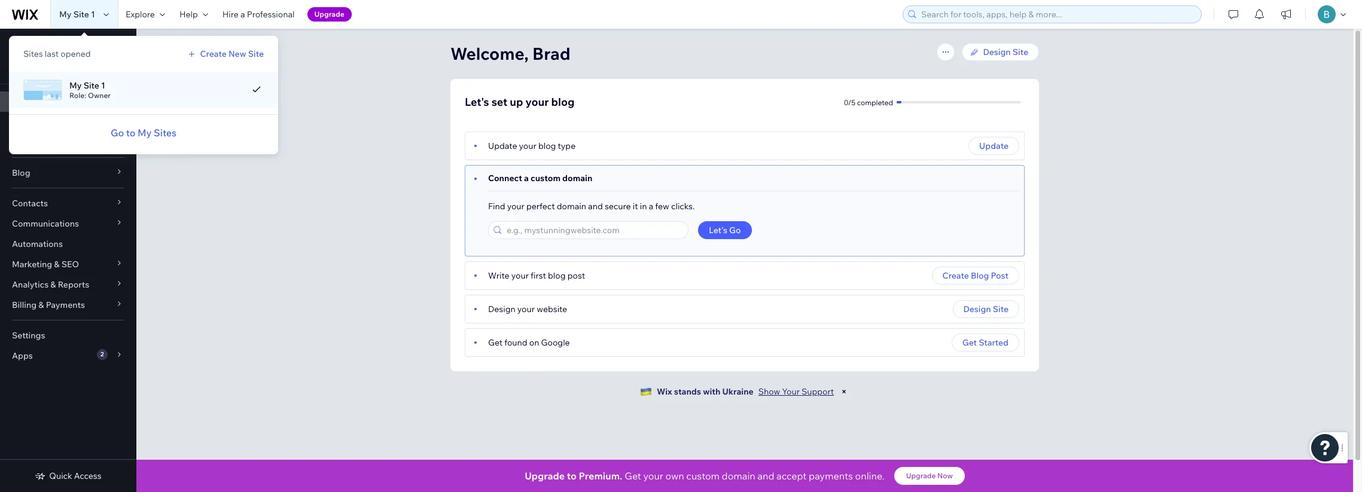 Task type: vqa. For each thing, say whether or not it's contained in the screenshot.
Check App Demo link on the left bottom of the page
no



Task type: describe. For each thing, give the bounding box(es) containing it.
settings link
[[0, 326, 136, 346]]

upgrade for upgrade to premium. get your own custom domain and accept payments online.
[[525, 470, 565, 482]]

last
[[45, 48, 59, 59]]

get for get found on google
[[488, 338, 503, 348]]

let's inside button
[[709, 225, 728, 236]]

let's inside sidebar "element"
[[12, 39, 31, 50]]

blog up type
[[552, 95, 575, 109]]

role:
[[69, 91, 86, 100]]

upgrade to premium. get your own custom domain and accept payments online.
[[525, 470, 885, 482]]

communications button
[[0, 214, 136, 234]]

connect a custom domain
[[488, 173, 593, 184]]

hire
[[222, 9, 239, 20]]

1 for my site 1 role: owner
[[101, 80, 105, 91]]

sites inside go to my sites link
[[154, 127, 177, 139]]

access
[[74, 471, 102, 482]]

update button
[[969, 137, 1020, 155]]

design your website
[[488, 304, 567, 315]]

contacts button
[[0, 193, 136, 214]]

home
[[12, 117, 36, 127]]

upgrade button
[[307, 7, 352, 22]]

set inside sidebar "element"
[[33, 39, 45, 50]]

home link
[[0, 112, 136, 132]]

stands
[[674, 387, 701, 397]]

let's go
[[709, 225, 741, 236]]

support
[[802, 387, 834, 397]]

& for analytics
[[50, 279, 56, 290]]

quick access button
[[35, 471, 102, 482]]

design site inside button
[[964, 304, 1009, 315]]

quick access
[[49, 471, 102, 482]]

a for custom
[[524, 173, 529, 184]]

online.
[[856, 470, 885, 482]]

upgrade for upgrade now
[[907, 472, 936, 481]]

domain for custom
[[563, 173, 593, 184]]

started
[[979, 338, 1009, 348]]

your up connect a custom domain
[[519, 141, 537, 151]]

update your blog type
[[488, 141, 576, 151]]

your left the first
[[512, 271, 529, 281]]

create for create blog post
[[943, 271, 969, 281]]

setup link
[[0, 92, 136, 112]]

it
[[633, 201, 638, 212]]

opened
[[61, 48, 91, 59]]

blog inside create blog post button
[[971, 271, 990, 281]]

upgrade for upgrade
[[315, 10, 345, 19]]

marketing
[[12, 259, 52, 270]]

sites last opened
[[23, 48, 91, 59]]

your right find
[[507, 201, 525, 212]]

post
[[991, 271, 1009, 281]]

create for create new site
[[200, 48, 227, 59]]

2 vertical spatial my
[[138, 127, 152, 139]]

perfect
[[527, 201, 555, 212]]

0/5 inside sidebar "element"
[[12, 65, 24, 74]]

1 horizontal spatial set
[[492, 95, 508, 109]]

show
[[759, 387, 781, 397]]

site up opened
[[73, 9, 89, 20]]

professional
[[247, 9, 295, 20]]

get found on google
[[488, 338, 570, 348]]

wix stands with ukraine show your support
[[657, 387, 834, 397]]

hire a professional
[[222, 9, 295, 20]]

website
[[537, 304, 567, 315]]

new
[[229, 48, 246, 59]]

hire a professional link
[[215, 0, 302, 29]]

design inside button
[[964, 304, 991, 315]]

settings
[[12, 330, 45, 341]]

billing & payments button
[[0, 295, 136, 315]]

communications
[[12, 218, 79, 229]]

create new site button
[[186, 48, 264, 59]]

completed inside sidebar "element"
[[25, 65, 61, 74]]

your up update your blog type
[[526, 95, 549, 109]]

billing & payments
[[12, 300, 85, 311]]

go to my sites link
[[111, 126, 177, 140]]

help
[[179, 9, 198, 20]]

site inside button
[[993, 304, 1009, 315]]

contacts
[[12, 198, 48, 209]]

help button
[[172, 0, 215, 29]]

explore
[[126, 9, 155, 20]]

upgrade now button
[[895, 467, 965, 485]]

seo
[[61, 259, 79, 270]]

show your support button
[[759, 387, 834, 397]]

e.g., mystunningwebsite.com field
[[503, 222, 685, 239]]

welcome, brad
[[451, 43, 571, 64]]

analytics & reports
[[12, 279, 89, 290]]

1 horizontal spatial and
[[758, 470, 775, 482]]

2 vertical spatial domain
[[722, 470, 756, 482]]

1 vertical spatial 0/5
[[844, 98, 856, 107]]

1 for my site 1
[[91, 9, 95, 20]]

analytics & reports button
[[0, 275, 136, 295]]

create blog post button
[[932, 267, 1020, 285]]

owner
[[88, 91, 111, 100]]

find your perfect domain and secure it in a few clicks.
[[488, 201, 695, 212]]

update for update
[[980, 141, 1009, 151]]

now
[[938, 472, 953, 481]]

upgrade now
[[907, 472, 953, 481]]

wix
[[657, 387, 672, 397]]

1 vertical spatial completed
[[857, 98, 894, 107]]

brad
[[533, 43, 571, 64]]

1 vertical spatial 0/5 completed
[[844, 98, 894, 107]]

to for go
[[126, 127, 136, 139]]

accept
[[777, 470, 807, 482]]

ukraine
[[723, 387, 754, 397]]



Task type: locate. For each thing, give the bounding box(es) containing it.
get
[[488, 338, 503, 348], [963, 338, 977, 348], [625, 470, 641, 482]]

0 horizontal spatial custom
[[531, 173, 561, 184]]

1 vertical spatial let's set up your blog
[[465, 95, 575, 109]]

2 vertical spatial &
[[38, 300, 44, 311]]

design site button
[[953, 300, 1020, 318]]

& inside popup button
[[54, 259, 60, 270]]

get started
[[963, 338, 1009, 348]]

1 horizontal spatial upgrade
[[525, 470, 565, 482]]

blog up contacts
[[12, 168, 30, 178]]

1 right role: on the top left of page
[[101, 80, 105, 91]]

1 vertical spatial go
[[730, 225, 741, 236]]

0 vertical spatial 0/5 completed
[[12, 65, 61, 74]]

1 inside my site 1 role: owner
[[101, 80, 105, 91]]

0 vertical spatial sites
[[23, 48, 43, 59]]

blog inside blog popup button
[[12, 168, 30, 178]]

let's go button
[[698, 221, 752, 239]]

site
[[73, 9, 89, 20], [1013, 47, 1029, 57], [248, 48, 264, 59], [84, 80, 99, 91], [993, 304, 1009, 315]]

1 horizontal spatial a
[[524, 173, 529, 184]]

type
[[558, 141, 576, 151]]

your left the own
[[644, 470, 664, 482]]

0 horizontal spatial 1
[[91, 9, 95, 20]]

2
[[101, 351, 104, 358]]

upgrade
[[315, 10, 345, 19], [525, 470, 565, 482], [907, 472, 936, 481]]

custom up perfect
[[531, 173, 561, 184]]

upgrade left now
[[907, 472, 936, 481]]

1 horizontal spatial update
[[980, 141, 1009, 151]]

let's set up your blog inside sidebar "element"
[[12, 39, 97, 50]]

your inside sidebar "element"
[[59, 39, 77, 50]]

google
[[541, 338, 570, 348]]

2 vertical spatial a
[[649, 201, 654, 212]]

blog down my site 1
[[79, 39, 97, 50]]

1 vertical spatial my
[[69, 80, 82, 91]]

1 vertical spatial up
[[510, 95, 523, 109]]

sidebar element
[[0, 29, 136, 493]]

a for professional
[[241, 9, 245, 20]]

2 vertical spatial let's
[[709, 225, 728, 236]]

go inside go to my sites link
[[111, 127, 124, 139]]

1 left explore
[[91, 9, 95, 20]]

domain for perfect
[[557, 201, 586, 212]]

with
[[703, 387, 721, 397]]

get for get started
[[963, 338, 977, 348]]

0 horizontal spatial a
[[241, 9, 245, 20]]

1 vertical spatial a
[[524, 173, 529, 184]]

site right the new
[[248, 48, 264, 59]]

billing
[[12, 300, 37, 311]]

blog left type
[[539, 141, 556, 151]]

write
[[488, 271, 510, 281]]

design site
[[984, 47, 1029, 57], [964, 304, 1009, 315]]

2 horizontal spatial a
[[649, 201, 654, 212]]

Search for tools, apps, help & more... field
[[918, 6, 1198, 23]]

up up update your blog type
[[510, 95, 523, 109]]

find
[[488, 201, 505, 212]]

update inside button
[[980, 141, 1009, 151]]

automations
[[12, 239, 63, 250]]

a right in
[[649, 201, 654, 212]]

domain up find your perfect domain and secure it in a few clicks.
[[563, 173, 593, 184]]

domain
[[563, 173, 593, 184], [557, 201, 586, 212], [722, 470, 756, 482]]

secure
[[605, 201, 631, 212]]

0 horizontal spatial 0/5 completed
[[12, 65, 61, 74]]

0 vertical spatial go
[[111, 127, 124, 139]]

2 horizontal spatial let's
[[709, 225, 728, 236]]

marketing & seo
[[12, 259, 79, 270]]

0 horizontal spatial go
[[111, 127, 124, 139]]

0 vertical spatial a
[[241, 9, 245, 20]]

0 horizontal spatial and
[[588, 201, 603, 212]]

2 horizontal spatial upgrade
[[907, 472, 936, 481]]

1 vertical spatial 1
[[101, 80, 105, 91]]

apps
[[12, 351, 33, 361]]

design site link
[[962, 43, 1040, 61]]

first
[[531, 271, 546, 281]]

a inside 'hire a professional' link
[[241, 9, 245, 20]]

few
[[655, 201, 670, 212]]

0 vertical spatial let's
[[12, 39, 31, 50]]

1 horizontal spatial sites
[[154, 127, 177, 139]]

blog right the first
[[548, 271, 566, 281]]

1 horizontal spatial completed
[[857, 98, 894, 107]]

go to my sites
[[111, 127, 177, 139]]

1 vertical spatial to
[[567, 470, 577, 482]]

1 vertical spatial create
[[943, 271, 969, 281]]

blog left post
[[971, 271, 990, 281]]

0 vertical spatial create
[[200, 48, 227, 59]]

get inside button
[[963, 338, 977, 348]]

1 vertical spatial &
[[50, 279, 56, 290]]

upgrade right professional
[[315, 10, 345, 19]]

1 horizontal spatial 1
[[101, 80, 105, 91]]

0 vertical spatial blog
[[12, 168, 30, 178]]

0 vertical spatial my
[[59, 9, 72, 20]]

quick
[[49, 471, 72, 482]]

& for billing
[[38, 300, 44, 311]]

1 vertical spatial custom
[[687, 470, 720, 482]]

1 horizontal spatial go
[[730, 225, 741, 236]]

1 horizontal spatial custom
[[687, 470, 720, 482]]

0/5 completed
[[12, 65, 61, 74], [844, 98, 894, 107]]

site up setup link
[[84, 80, 99, 91]]

completed
[[25, 65, 61, 74], [857, 98, 894, 107]]

1 vertical spatial sites
[[154, 127, 177, 139]]

1 horizontal spatial up
[[510, 95, 523, 109]]

let's set up your blog up update your blog type
[[465, 95, 575, 109]]

upgrade left premium.
[[525, 470, 565, 482]]

your right last
[[59, 39, 77, 50]]

0 vertical spatial 0/5
[[12, 65, 24, 74]]

a right connect
[[524, 173, 529, 184]]

1 horizontal spatial let's set up your blog
[[465, 95, 575, 109]]

1 horizontal spatial 0/5
[[844, 98, 856, 107]]

& inside "popup button"
[[38, 300, 44, 311]]

create
[[200, 48, 227, 59], [943, 271, 969, 281]]

analytics
[[12, 279, 49, 290]]

1 vertical spatial set
[[492, 95, 508, 109]]

let's set up your blog
[[12, 39, 97, 50], [465, 95, 575, 109]]

to for upgrade
[[567, 470, 577, 482]]

0 horizontal spatial sites
[[23, 48, 43, 59]]

0 vertical spatial custom
[[531, 173, 561, 184]]

set
[[33, 39, 45, 50], [492, 95, 508, 109]]

and left secure
[[588, 201, 603, 212]]

own
[[666, 470, 685, 482]]

post
[[568, 271, 585, 281]]

0 vertical spatial completed
[[25, 65, 61, 74]]

go
[[111, 127, 124, 139], [730, 225, 741, 236]]

my site 1
[[59, 9, 95, 20]]

get started button
[[952, 334, 1020, 352]]

2 horizontal spatial get
[[963, 338, 977, 348]]

0 horizontal spatial 0/5
[[12, 65, 24, 74]]

create left post
[[943, 271, 969, 281]]

premium.
[[579, 470, 623, 482]]

create inside button
[[943, 271, 969, 281]]

get left started
[[963, 338, 977, 348]]

in
[[640, 201, 647, 212]]

set down welcome,
[[492, 95, 508, 109]]

0 horizontal spatial completed
[[25, 65, 61, 74]]

my inside my site 1 role: owner
[[69, 80, 82, 91]]

1 horizontal spatial blog
[[971, 271, 990, 281]]

my site 1 role: owner
[[69, 80, 111, 100]]

let's
[[12, 39, 31, 50], [465, 95, 489, 109], [709, 225, 728, 236]]

& inside 'dropdown button'
[[50, 279, 56, 290]]

0 vertical spatial and
[[588, 201, 603, 212]]

& for marketing
[[54, 259, 60, 270]]

sites
[[23, 48, 43, 59], [154, 127, 177, 139]]

your
[[783, 387, 800, 397]]

& left reports
[[50, 279, 56, 290]]

domain right perfect
[[557, 201, 586, 212]]

0 horizontal spatial create
[[200, 48, 227, 59]]

1 horizontal spatial get
[[625, 470, 641, 482]]

setup
[[12, 96, 36, 107]]

create blog post
[[943, 271, 1009, 281]]

0 vertical spatial &
[[54, 259, 60, 270]]

1 vertical spatial design site
[[964, 304, 1009, 315]]

0 horizontal spatial up
[[47, 39, 57, 50]]

site down search for tools, apps, help & more... field
[[1013, 47, 1029, 57]]

get left found
[[488, 338, 503, 348]]

domain left the accept
[[722, 470, 756, 482]]

automations link
[[0, 234, 136, 254]]

let's set up your blog down my site 1
[[12, 39, 97, 50]]

&
[[54, 259, 60, 270], [50, 279, 56, 290], [38, 300, 44, 311]]

go inside let's go button
[[730, 225, 741, 236]]

0 vertical spatial set
[[33, 39, 45, 50]]

1 horizontal spatial let's
[[465, 95, 489, 109]]

up inside sidebar "element"
[[47, 39, 57, 50]]

your left website
[[518, 304, 535, 315]]

0 horizontal spatial update
[[488, 141, 517, 151]]

0 vertical spatial 1
[[91, 9, 95, 20]]

0 vertical spatial domain
[[563, 173, 593, 184]]

0 horizontal spatial set
[[33, 39, 45, 50]]

0 horizontal spatial let's set up your blog
[[12, 39, 97, 50]]

0 horizontal spatial to
[[126, 127, 136, 139]]

blog inside sidebar "element"
[[79, 39, 97, 50]]

2 update from the left
[[980, 141, 1009, 151]]

connect
[[488, 173, 522, 184]]

0 horizontal spatial upgrade
[[315, 10, 345, 19]]

my for my site 1
[[59, 9, 72, 20]]

create new site
[[200, 48, 264, 59]]

1 horizontal spatial 0/5 completed
[[844, 98, 894, 107]]

a right hire
[[241, 9, 245, 20]]

custom right the own
[[687, 470, 720, 482]]

0 vertical spatial up
[[47, 39, 57, 50]]

1 vertical spatial and
[[758, 470, 775, 482]]

0 vertical spatial let's set up your blog
[[12, 39, 97, 50]]

1 horizontal spatial to
[[567, 470, 577, 482]]

payments
[[809, 470, 853, 482]]

clicks.
[[671, 201, 695, 212]]

site inside my site 1 role: owner
[[84, 80, 99, 91]]

reports
[[58, 279, 89, 290]]

1 vertical spatial domain
[[557, 201, 586, 212]]

1 update from the left
[[488, 141, 517, 151]]

my for my site 1 role: owner
[[69, 80, 82, 91]]

1 vertical spatial let's
[[465, 95, 489, 109]]

0 horizontal spatial get
[[488, 338, 503, 348]]

get right premium.
[[625, 470, 641, 482]]

your
[[59, 39, 77, 50], [526, 95, 549, 109], [519, 141, 537, 151], [507, 201, 525, 212], [512, 271, 529, 281], [518, 304, 535, 315], [644, 470, 664, 482]]

a
[[241, 9, 245, 20], [524, 173, 529, 184], [649, 201, 654, 212]]

site down post
[[993, 304, 1009, 315]]

payments
[[46, 300, 85, 311]]

blog button
[[0, 163, 136, 183]]

0 vertical spatial design site
[[984, 47, 1029, 57]]

0/5 completed inside sidebar "element"
[[12, 65, 61, 74]]

0 horizontal spatial let's
[[12, 39, 31, 50]]

blog
[[12, 168, 30, 178], [971, 271, 990, 281]]

0 vertical spatial to
[[126, 127, 136, 139]]

set left opened
[[33, 39, 45, 50]]

1 horizontal spatial create
[[943, 271, 969, 281]]

welcome,
[[451, 43, 529, 64]]

& left seo
[[54, 259, 60, 270]]

and left the accept
[[758, 470, 775, 482]]

& right billing
[[38, 300, 44, 311]]

up left opened
[[47, 39, 57, 50]]

create left the new
[[200, 48, 227, 59]]

found
[[505, 338, 528, 348]]

update for update your blog type
[[488, 141, 517, 151]]

update
[[488, 141, 517, 151], [980, 141, 1009, 151]]

marketing & seo button
[[0, 254, 136, 275]]

1 vertical spatial blog
[[971, 271, 990, 281]]

0 horizontal spatial blog
[[12, 168, 30, 178]]

design
[[984, 47, 1011, 57], [488, 304, 516, 315], [964, 304, 991, 315]]



